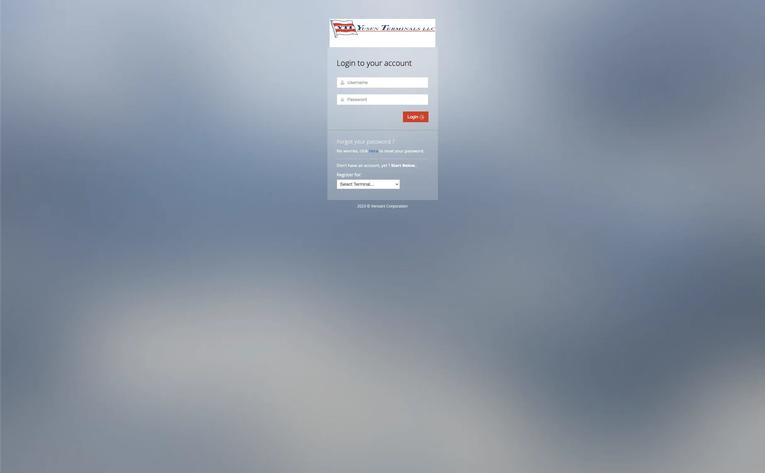 Task type: describe. For each thing, give the bounding box(es) containing it.
register for:
[[337, 172, 362, 178]]

here link
[[369, 148, 379, 154]]

an
[[359, 163, 363, 168]]

user image
[[340, 80, 345, 85]]

start
[[391, 163, 402, 168]]

for:
[[355, 172, 362, 178]]

yet
[[382, 163, 388, 168]]

0 horizontal spatial your
[[355, 138, 366, 145]]

here
[[369, 148, 379, 154]]

worries,
[[344, 148, 359, 154]]

have
[[348, 163, 358, 168]]

password
[[367, 138, 391, 145]]

account,
[[364, 163, 381, 168]]

2 vertical spatial your
[[395, 148, 404, 154]]

corporation
[[387, 204, 408, 209]]

login button
[[404, 112, 429, 122]]

0 horizontal spatial to
[[358, 58, 365, 68]]

no
[[337, 148, 343, 154]]

swapright image
[[420, 115, 424, 119]]

login for login
[[408, 114, 420, 119]]



Task type: vqa. For each thing, say whether or not it's contained in the screenshot.
for
no



Task type: locate. For each thing, give the bounding box(es) containing it.
2023
[[358, 204, 366, 209]]

1 horizontal spatial ?
[[393, 138, 395, 145]]

0 horizontal spatial login
[[337, 58, 356, 68]]

0 vertical spatial your
[[367, 58, 383, 68]]

0 horizontal spatial ?
[[389, 163, 390, 168]]

? inside forgot your password ? no worries, click here to reset your password.
[[393, 138, 395, 145]]

forgot your password ? no worries, click here to reset your password.
[[337, 138, 425, 154]]

.
[[416, 163, 417, 168]]

login
[[337, 58, 356, 68], [408, 114, 420, 119]]

password.
[[405, 148, 425, 154]]

Password password field
[[337, 94, 428, 105]]

? up reset
[[393, 138, 395, 145]]

to inside forgot your password ? no worries, click here to reset your password.
[[380, 148, 384, 154]]

to
[[358, 58, 365, 68], [380, 148, 384, 154]]

click
[[360, 148, 368, 154]]

login to your account
[[337, 58, 412, 68]]

don't have an account, yet ? start below. .
[[337, 163, 418, 168]]

0 vertical spatial to
[[358, 58, 365, 68]]

below.
[[403, 163, 416, 168]]

to up username text field
[[358, 58, 365, 68]]

1 horizontal spatial login
[[408, 114, 420, 119]]

your right reset
[[395, 148, 404, 154]]

your up username text field
[[367, 58, 383, 68]]

register
[[337, 172, 354, 178]]

your up click
[[355, 138, 366, 145]]

don't
[[337, 163, 347, 168]]

1 horizontal spatial your
[[367, 58, 383, 68]]

2023 © versiant corporation
[[358, 204, 408, 209]]

? right yet
[[389, 163, 390, 168]]

©
[[367, 204, 370, 209]]

1 vertical spatial login
[[408, 114, 420, 119]]

Username text field
[[337, 77, 428, 88]]

1 vertical spatial to
[[380, 148, 384, 154]]

to right here
[[380, 148, 384, 154]]

login for login to your account
[[337, 58, 356, 68]]

login inside button
[[408, 114, 420, 119]]

0 vertical spatial login
[[337, 58, 356, 68]]

0 vertical spatial ?
[[393, 138, 395, 145]]

2 horizontal spatial your
[[395, 148, 404, 154]]

?
[[393, 138, 395, 145], [389, 163, 390, 168]]

lock image
[[340, 97, 345, 102]]

1 vertical spatial your
[[355, 138, 366, 145]]

versiant
[[371, 204, 386, 209]]

1 vertical spatial ?
[[389, 163, 390, 168]]

forgot
[[337, 138, 353, 145]]

reset
[[385, 148, 394, 154]]

account
[[385, 58, 412, 68]]

your
[[367, 58, 383, 68], [355, 138, 366, 145], [395, 148, 404, 154]]

1 horizontal spatial to
[[380, 148, 384, 154]]



